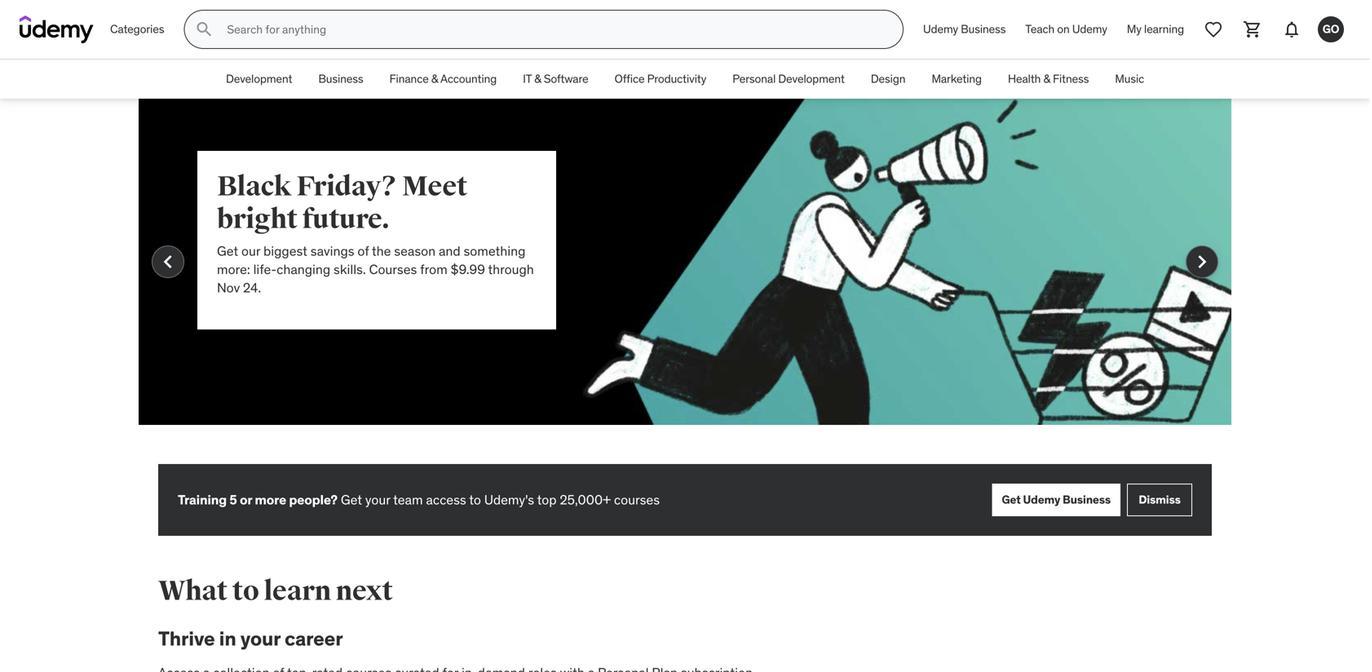 Task type: vqa. For each thing, say whether or not it's contained in the screenshot.
Business to the left
yes



Task type: describe. For each thing, give the bounding box(es) containing it.
our
[[241, 243, 260, 259]]

2 horizontal spatial get
[[1002, 492, 1021, 507]]

changing
[[277, 261, 331, 278]]

dismiss
[[1139, 492, 1181, 507]]

marketing link
[[919, 60, 995, 99]]

development inside 'link'
[[226, 72, 292, 86]]

black friday? meet bright future. get our biggest savings of the season and something more: life-changing skills. courses from $9.99 through nov 24.
[[217, 170, 534, 296]]

or
[[240, 491, 252, 508]]

previous image
[[155, 249, 181, 275]]

wishlist image
[[1204, 20, 1224, 39]]

season
[[394, 243, 436, 259]]

friday?
[[296, 170, 397, 204]]

get udemy business
[[1002, 492, 1111, 507]]

my learning link
[[1117, 10, 1194, 49]]

1 horizontal spatial udemy
[[1023, 492, 1061, 507]]

health & fitness
[[1008, 72, 1089, 86]]

life-
[[253, 261, 277, 278]]

through
[[488, 261, 534, 278]]

teach on udemy link
[[1016, 10, 1117, 49]]

& for accounting
[[431, 72, 438, 86]]

office productivity link
[[602, 60, 720, 99]]

savings
[[311, 243, 355, 259]]

skills.
[[334, 261, 366, 278]]

finance
[[390, 72, 429, 86]]

0 horizontal spatial your
[[240, 627, 280, 651]]

go link
[[1312, 10, 1351, 49]]

udemy image
[[20, 16, 94, 43]]

accounting
[[441, 72, 497, 86]]

thrive in your career
[[158, 627, 343, 651]]

design link
[[858, 60, 919, 99]]

& for fitness
[[1044, 72, 1051, 86]]

future.
[[302, 202, 390, 236]]

thrive
[[158, 627, 215, 651]]

of
[[358, 243, 369, 259]]

meet
[[402, 170, 467, 204]]

in
[[219, 627, 236, 651]]

get for training 5 or more people?
[[341, 491, 362, 508]]

submit search image
[[194, 20, 214, 39]]

development link
[[213, 60, 305, 99]]

1 vertical spatial to
[[232, 574, 259, 608]]

shopping cart with 0 items image
[[1243, 20, 1263, 39]]

music
[[1115, 72, 1145, 86]]

carousel element
[[139, 99, 1232, 464]]

learn
[[264, 574, 331, 608]]

categories
[[110, 22, 164, 36]]

& for software
[[534, 72, 541, 86]]

team
[[393, 491, 423, 508]]

personal development link
[[720, 60, 858, 99]]

on
[[1057, 22, 1070, 36]]

1 horizontal spatial business
[[961, 22, 1006, 36]]



Task type: locate. For each thing, give the bounding box(es) containing it.
2 & from the left
[[534, 72, 541, 86]]

1 & from the left
[[431, 72, 438, 86]]

get
[[217, 243, 238, 259], [341, 491, 362, 508], [1002, 492, 1021, 507]]

it
[[523, 72, 532, 86]]

0 horizontal spatial get
[[217, 243, 238, 259]]

business up marketing
[[961, 22, 1006, 36]]

categories button
[[100, 10, 174, 49]]

people?
[[289, 491, 338, 508]]

career
[[285, 627, 343, 651]]

5
[[230, 491, 237, 508]]

udemy
[[923, 22, 959, 36], [1073, 22, 1108, 36], [1023, 492, 1061, 507]]

to
[[469, 491, 481, 508], [232, 574, 259, 608]]

business left finance
[[318, 72, 363, 86]]

courses
[[369, 261, 417, 278]]

notifications image
[[1282, 20, 1302, 39]]

next
[[336, 574, 393, 608]]

& right finance
[[431, 72, 438, 86]]

2 horizontal spatial business
[[1063, 492, 1111, 507]]

your right in
[[240, 627, 280, 651]]

0 vertical spatial business
[[961, 22, 1006, 36]]

personal
[[733, 72, 776, 86]]

25,000+
[[560, 491, 611, 508]]

get inside 'black friday? meet bright future. get our biggest savings of the season and something more: life-changing skills. courses from $9.99 through nov 24.'
[[217, 243, 238, 259]]

next image
[[1189, 249, 1216, 275]]

software
[[544, 72, 589, 86]]

training
[[178, 491, 227, 508]]

to up thrive in your career
[[232, 574, 259, 608]]

business
[[961, 22, 1006, 36], [318, 72, 363, 86], [1063, 492, 1111, 507]]

2 development from the left
[[779, 72, 845, 86]]

my
[[1127, 22, 1142, 36]]

0 horizontal spatial business
[[318, 72, 363, 86]]

1 horizontal spatial your
[[365, 491, 390, 508]]

it & software
[[523, 72, 589, 86]]

1 vertical spatial business
[[318, 72, 363, 86]]

udemy business
[[923, 22, 1006, 36]]

from
[[420, 261, 448, 278]]

health
[[1008, 72, 1041, 86]]

more:
[[217, 261, 250, 278]]

courses
[[614, 491, 660, 508]]

black
[[217, 170, 292, 204]]

0 vertical spatial to
[[469, 491, 481, 508]]

1 horizontal spatial to
[[469, 491, 481, 508]]

& right health
[[1044, 72, 1051, 86]]

your left the team
[[365, 491, 390, 508]]

bright
[[217, 202, 298, 236]]

2 horizontal spatial udemy
[[1073, 22, 1108, 36]]

dismiss button
[[1127, 484, 1193, 516]]

1 vertical spatial your
[[240, 627, 280, 651]]

&
[[431, 72, 438, 86], [534, 72, 541, 86], [1044, 72, 1051, 86]]

teach
[[1026, 22, 1055, 36]]

& right the it
[[534, 72, 541, 86]]

access
[[426, 491, 466, 508]]

3 & from the left
[[1044, 72, 1051, 86]]

and
[[439, 243, 461, 259]]

more
[[255, 491, 286, 508]]

0 horizontal spatial udemy
[[923, 22, 959, 36]]

productivity
[[647, 72, 707, 86]]

1 horizontal spatial development
[[779, 72, 845, 86]]

2 horizontal spatial &
[[1044, 72, 1051, 86]]

nov
[[217, 279, 240, 296]]

learning
[[1144, 22, 1185, 36]]

music link
[[1102, 60, 1158, 99]]

marketing
[[932, 72, 982, 86]]

design
[[871, 72, 906, 86]]

udemy business link
[[914, 10, 1016, 49]]

it & software link
[[510, 60, 602, 99]]

0 horizontal spatial &
[[431, 72, 438, 86]]

what to learn next
[[158, 574, 393, 608]]

business left dismiss
[[1063, 492, 1111, 507]]

udemy's
[[484, 491, 534, 508]]

1 horizontal spatial get
[[341, 491, 362, 508]]

training 5 or more people? get your team access to udemy's top 25,000+ courses
[[178, 491, 660, 508]]

health & fitness link
[[995, 60, 1102, 99]]

teach on udemy
[[1026, 22, 1108, 36]]

what
[[158, 574, 228, 608]]

1 horizontal spatial &
[[534, 72, 541, 86]]

your
[[365, 491, 390, 508], [240, 627, 280, 651]]

get for black friday? meet bright future.
[[217, 243, 238, 259]]

go
[[1323, 22, 1340, 36]]

top
[[537, 491, 557, 508]]

personal development
[[733, 72, 845, 86]]

something
[[464, 243, 526, 259]]

business link
[[305, 60, 377, 99]]

2 vertical spatial business
[[1063, 492, 1111, 507]]

finance & accounting
[[390, 72, 497, 86]]

0 vertical spatial your
[[365, 491, 390, 508]]

my learning
[[1127, 22, 1185, 36]]

to right access
[[469, 491, 481, 508]]

office
[[615, 72, 645, 86]]

0 horizontal spatial to
[[232, 574, 259, 608]]

finance & accounting link
[[377, 60, 510, 99]]

get udemy business link
[[992, 484, 1121, 516]]

24.
[[243, 279, 261, 296]]

development
[[226, 72, 292, 86], [779, 72, 845, 86]]

office productivity
[[615, 72, 707, 86]]

$9.99
[[451, 261, 485, 278]]

fitness
[[1053, 72, 1089, 86]]

biggest
[[264, 243, 308, 259]]

the
[[372, 243, 391, 259]]

1 development from the left
[[226, 72, 292, 86]]

0 horizontal spatial development
[[226, 72, 292, 86]]

Search for anything text field
[[224, 16, 883, 43]]



